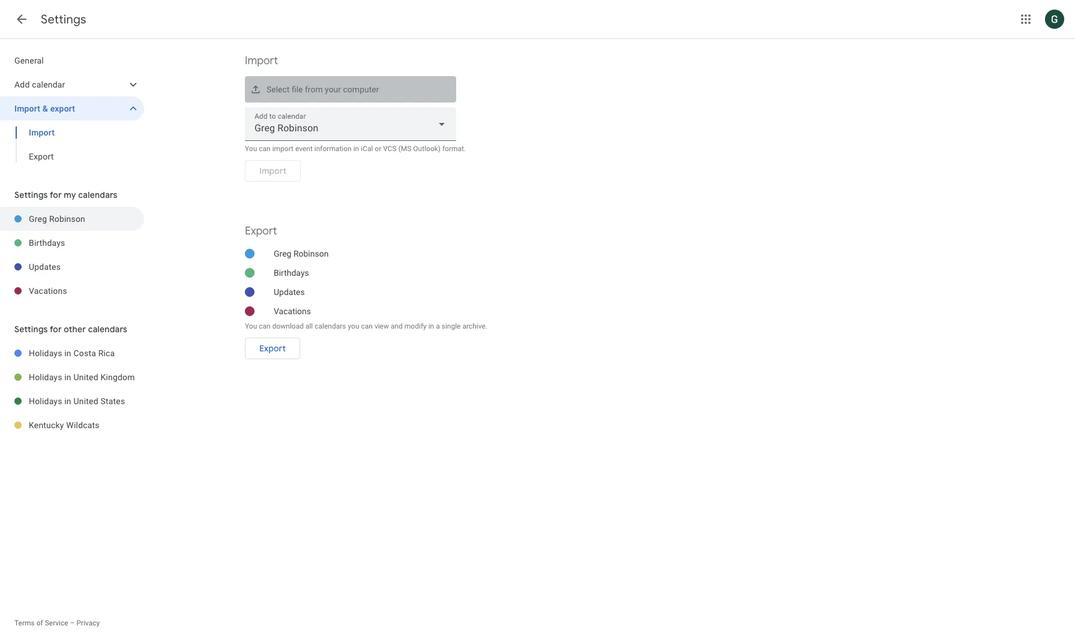 Task type: vqa. For each thing, say whether or not it's contained in the screenshot.
Smart
no



Task type: locate. For each thing, give the bounding box(es) containing it.
1 vertical spatial updates
[[274, 288, 305, 297]]

0 vertical spatial greg
[[29, 214, 47, 224]]

go back image
[[14, 12, 29, 26]]

group containing import
[[0, 121, 144, 169]]

0 horizontal spatial birthdays
[[29, 238, 65, 248]]

can left download
[[259, 322, 271, 331]]

2 vertical spatial import
[[29, 128, 55, 137]]

holidays in united states
[[29, 397, 125, 406]]

calendars
[[78, 190, 117, 201], [315, 322, 346, 331], [88, 324, 127, 335]]

calendars right my
[[78, 190, 117, 201]]

in inside holidays in costa rica link
[[64, 349, 71, 358]]

1 you from the top
[[245, 145, 257, 153]]

import down import & export
[[29, 128, 55, 137]]

can
[[259, 145, 271, 153], [259, 322, 271, 331], [361, 322, 373, 331]]

holidays down the holidays in costa rica
[[29, 373, 62, 382]]

3 holidays from the top
[[29, 397, 62, 406]]

settings for settings for my calendars
[[14, 190, 48, 201]]

privacy link
[[77, 620, 100, 628]]

for for other
[[50, 324, 62, 335]]

for left my
[[50, 190, 62, 201]]

united
[[74, 373, 98, 382], [74, 397, 98, 406]]

terms of service – privacy
[[14, 620, 100, 628]]

holidays inside "link"
[[29, 397, 62, 406]]

greg
[[29, 214, 47, 224], [274, 249, 291, 259]]

settings right go back image
[[41, 12, 86, 27]]

modify
[[405, 322, 427, 331]]

0 vertical spatial birthdays
[[29, 238, 65, 248]]

0 vertical spatial greg robinson
[[29, 214, 85, 224]]

None field
[[245, 107, 456, 141]]

united for states
[[74, 397, 98, 406]]

add calendar
[[14, 80, 65, 89]]

vacations down updates tree item at the top left
[[29, 286, 67, 296]]

archive.
[[463, 322, 487, 331]]

import inside "tree item"
[[14, 104, 40, 113]]

information
[[314, 145, 352, 153]]

1 vertical spatial import
[[14, 104, 40, 113]]

your
[[325, 85, 341, 94]]

1 vertical spatial greg robinson
[[274, 249, 329, 259]]

my
[[64, 190, 76, 201]]

holidays for holidays in united states
[[29, 397, 62, 406]]

1 united from the top
[[74, 373, 98, 382]]

settings
[[41, 12, 86, 27], [14, 190, 48, 201], [14, 324, 48, 335]]

0 vertical spatial holidays
[[29, 349, 62, 358]]

1 vertical spatial export
[[245, 225, 277, 238]]

you for you can import event information in ical or vcs (ms outlook) format.
[[245, 145, 257, 153]]

and
[[391, 322, 403, 331]]

settings left 'other'
[[14, 324, 48, 335]]

holidays in costa rica link
[[29, 342, 144, 366]]

2 for from the top
[[50, 324, 62, 335]]

greg inside tree item
[[29, 214, 47, 224]]

you
[[245, 145, 257, 153], [245, 322, 257, 331]]

0 vertical spatial settings
[[41, 12, 86, 27]]

settings left my
[[14, 190, 48, 201]]

in inside holidays in united kingdom link
[[64, 373, 71, 382]]

in down the holidays in costa rica
[[64, 373, 71, 382]]

0 horizontal spatial robinson
[[49, 214, 85, 224]]

united down holidays in costa rica link in the left of the page
[[74, 373, 98, 382]]

tree
[[0, 49, 144, 169]]

for left 'other'
[[50, 324, 62, 335]]

calendar
[[32, 80, 65, 89]]

import up select on the top of the page
[[245, 54, 278, 67]]

0 vertical spatial you
[[245, 145, 257, 153]]

0 vertical spatial robinson
[[49, 214, 85, 224]]

0 horizontal spatial greg robinson
[[29, 214, 85, 224]]

updates up download
[[274, 288, 305, 297]]

you left import at top
[[245, 145, 257, 153]]

holidays up kentucky
[[29, 397, 62, 406]]

in for states
[[64, 397, 71, 406]]

kentucky wildcats link
[[29, 414, 144, 438]]

birthdays up download
[[274, 268, 309, 278]]

vacations up download
[[274, 307, 311, 316]]

group
[[0, 121, 144, 169]]

wildcats
[[66, 421, 100, 430]]

calendars for settings for my calendars
[[78, 190, 117, 201]]

updates down birthdays tree item
[[29, 262, 61, 272]]

1 vertical spatial birthdays
[[274, 268, 309, 278]]

in
[[353, 145, 359, 153], [428, 322, 434, 331], [64, 349, 71, 358], [64, 373, 71, 382], [64, 397, 71, 406]]

vacations
[[29, 286, 67, 296], [274, 307, 311, 316]]

import
[[245, 54, 278, 67], [14, 104, 40, 113], [29, 128, 55, 137]]

2 vertical spatial export
[[259, 343, 286, 354]]

birthdays
[[29, 238, 65, 248], [274, 268, 309, 278]]

1 holidays from the top
[[29, 349, 62, 358]]

0 horizontal spatial updates
[[29, 262, 61, 272]]

in up kentucky wildcats at the left bottom
[[64, 397, 71, 406]]

can for import
[[259, 145, 271, 153]]

file
[[292, 85, 303, 94]]

0 vertical spatial import
[[245, 54, 278, 67]]

general
[[14, 56, 44, 65]]

vacations tree item
[[0, 279, 144, 303]]

1 vertical spatial you
[[245, 322, 257, 331]]

1 vertical spatial holidays
[[29, 373, 62, 382]]

import & export tree item
[[0, 97, 144, 121]]

format.
[[442, 145, 466, 153]]

1 for from the top
[[50, 190, 62, 201]]

robinson
[[49, 214, 85, 224], [294, 249, 329, 259]]

states
[[101, 397, 125, 406]]

1 vertical spatial united
[[74, 397, 98, 406]]

view
[[375, 322, 389, 331]]

select file from your computer
[[267, 85, 379, 94]]

download
[[272, 322, 304, 331]]

settings for my calendars
[[14, 190, 117, 201]]

you left download
[[245, 322, 257, 331]]

terms
[[14, 620, 35, 628]]

1 vertical spatial vacations
[[274, 307, 311, 316]]

you
[[348, 322, 359, 331]]

settings for settings for other calendars
[[14, 324, 48, 335]]

holidays
[[29, 349, 62, 358], [29, 373, 62, 382], [29, 397, 62, 406]]

from
[[305, 85, 323, 94]]

greg robinson
[[29, 214, 85, 224], [274, 249, 329, 259]]

1 vertical spatial robinson
[[294, 249, 329, 259]]

0 vertical spatial updates
[[29, 262, 61, 272]]

holidays down settings for other calendars
[[29, 349, 62, 358]]

holidays in united states link
[[29, 390, 144, 414]]

holidays in costa rica
[[29, 349, 115, 358]]

can right you
[[361, 322, 373, 331]]

export for you can download all calendars you can view and modify in a single archive.
[[259, 343, 286, 354]]

select
[[267, 85, 290, 94]]

holidays in costa rica tree item
[[0, 342, 144, 366]]

can left import at top
[[259, 145, 271, 153]]

service
[[45, 620, 68, 628]]

united down holidays in united kingdom link
[[74, 397, 98, 406]]

holidays in united states tree item
[[0, 390, 144, 414]]

settings for settings
[[41, 12, 86, 27]]

import left &
[[14, 104, 40, 113]]

calendars right all
[[315, 322, 346, 331]]

(ms
[[398, 145, 412, 153]]

0 vertical spatial for
[[50, 190, 62, 201]]

1 horizontal spatial vacations
[[274, 307, 311, 316]]

2 vertical spatial holidays
[[29, 397, 62, 406]]

1 vertical spatial settings
[[14, 190, 48, 201]]

1 vertical spatial greg
[[274, 249, 291, 259]]

terms of service link
[[14, 620, 68, 628]]

2 vertical spatial settings
[[14, 324, 48, 335]]

vacations link
[[29, 279, 144, 303]]

calendars up rica
[[88, 324, 127, 335]]

costa
[[74, 349, 96, 358]]

united inside "link"
[[74, 397, 98, 406]]

in inside holidays in united states "link"
[[64, 397, 71, 406]]

2 you from the top
[[245, 322, 257, 331]]

updates inside tree item
[[29, 262, 61, 272]]

export for import
[[29, 152, 54, 162]]

greg robinson tree item
[[0, 207, 144, 231]]

updates
[[29, 262, 61, 272], [274, 288, 305, 297]]

1 vertical spatial for
[[50, 324, 62, 335]]

birthdays down greg robinson tree item
[[29, 238, 65, 248]]

0 vertical spatial export
[[29, 152, 54, 162]]

in left costa
[[64, 349, 71, 358]]

0 horizontal spatial greg
[[29, 214, 47, 224]]

0 horizontal spatial vacations
[[29, 286, 67, 296]]

2 holidays from the top
[[29, 373, 62, 382]]

2 united from the top
[[74, 397, 98, 406]]

rica
[[98, 349, 115, 358]]

export
[[29, 152, 54, 162], [245, 225, 277, 238], [259, 343, 286, 354]]

kentucky
[[29, 421, 64, 430]]

1 horizontal spatial greg
[[274, 249, 291, 259]]

you for you can download all calendars you can view and modify in a single archive.
[[245, 322, 257, 331]]

in for kingdom
[[64, 373, 71, 382]]

add
[[14, 80, 30, 89]]

export inside group
[[29, 152, 54, 162]]

import & export
[[14, 104, 75, 113]]

select file from your computer button
[[245, 76, 456, 103]]

for
[[50, 190, 62, 201], [50, 324, 62, 335]]

0 vertical spatial united
[[74, 373, 98, 382]]

privacy
[[77, 620, 100, 628]]

0 vertical spatial vacations
[[29, 286, 67, 296]]

vcs
[[383, 145, 397, 153]]



Task type: describe. For each thing, give the bounding box(es) containing it.
holidays in united kingdom link
[[29, 366, 144, 390]]

settings for my calendars tree
[[0, 207, 144, 303]]

birthdays link
[[29, 231, 144, 255]]

computer
[[343, 85, 379, 94]]

outlook)
[[413, 145, 441, 153]]

in left a
[[428, 322, 434, 331]]

kingdom
[[101, 373, 135, 382]]

tree containing general
[[0, 49, 144, 169]]

holidays in united kingdom
[[29, 373, 135, 382]]

settings for other calendars tree
[[0, 342, 144, 438]]

holidays for holidays in united kingdom
[[29, 373, 62, 382]]

in for rica
[[64, 349, 71, 358]]

updates tree item
[[0, 255, 144, 279]]

settings for other calendars
[[14, 324, 127, 335]]

birthdays inside tree item
[[29, 238, 65, 248]]

birthdays tree item
[[0, 231, 144, 255]]

1 horizontal spatial greg robinson
[[274, 249, 329, 259]]

holidays for holidays in costa rica
[[29, 349, 62, 358]]

event
[[295, 145, 313, 153]]

settings heading
[[41, 12, 86, 27]]

1 horizontal spatial updates
[[274, 288, 305, 297]]

kentucky wildcats tree item
[[0, 414, 144, 438]]

kentucky wildcats
[[29, 421, 100, 430]]

robinson inside tree item
[[49, 214, 85, 224]]

or
[[375, 145, 381, 153]]

&
[[42, 104, 48, 113]]

vacations inside "tree item"
[[29, 286, 67, 296]]

import
[[272, 145, 294, 153]]

other
[[64, 324, 86, 335]]

holidays in united kingdom tree item
[[0, 366, 144, 390]]

in left ical
[[353, 145, 359, 153]]

you can import event information in ical or vcs (ms outlook) format.
[[245, 145, 466, 153]]

greg robinson inside tree item
[[29, 214, 85, 224]]

updates link
[[29, 255, 144, 279]]

all
[[306, 322, 313, 331]]

you can download all calendars you can view and modify in a single archive.
[[245, 322, 487, 331]]

single
[[442, 322, 461, 331]]

calendars for settings for other calendars
[[88, 324, 127, 335]]

for for my
[[50, 190, 62, 201]]

export
[[50, 104, 75, 113]]

ical
[[361, 145, 373, 153]]

1 horizontal spatial birthdays
[[274, 268, 309, 278]]

can for download
[[259, 322, 271, 331]]

united for kingdom
[[74, 373, 98, 382]]

–
[[70, 620, 75, 628]]

of
[[36, 620, 43, 628]]

a
[[436, 322, 440, 331]]

1 horizontal spatial robinson
[[294, 249, 329, 259]]



